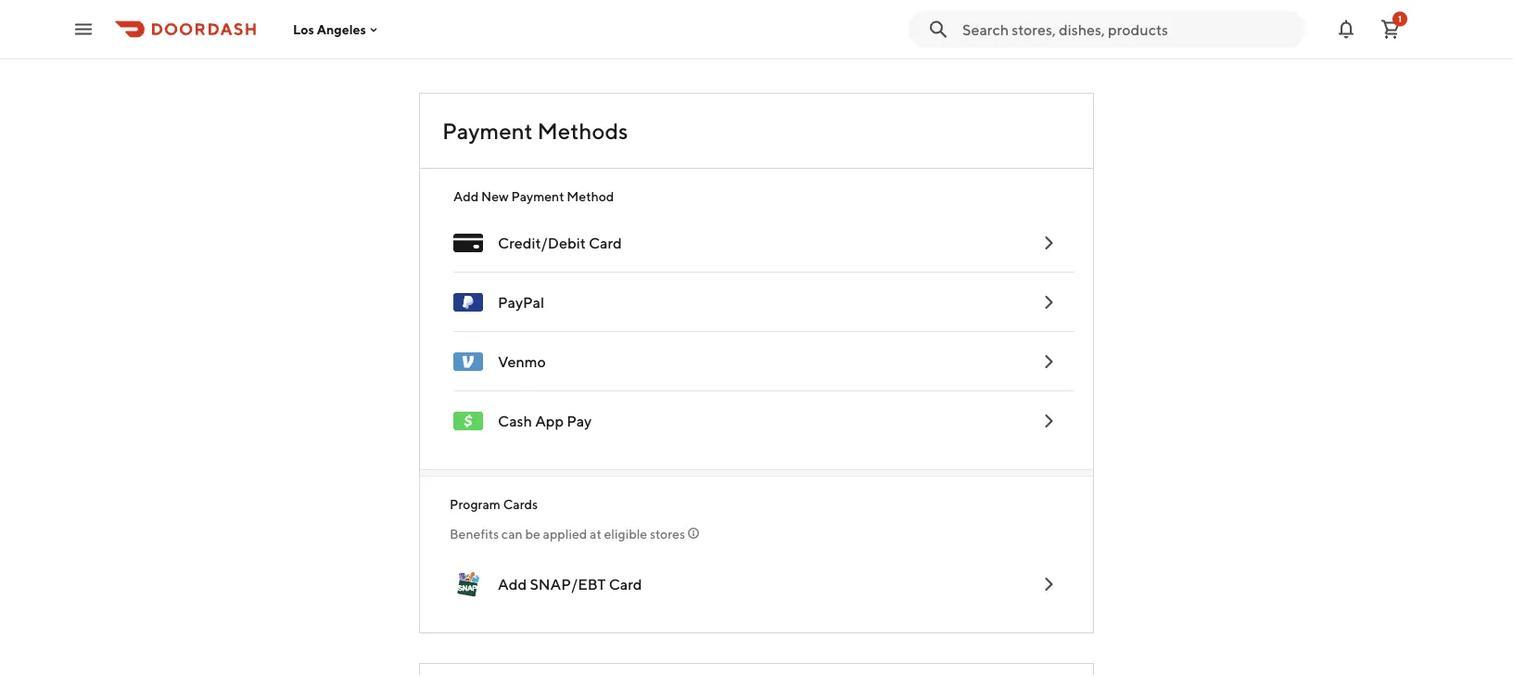 Task type: locate. For each thing, give the bounding box(es) containing it.
0 vertical spatial payment
[[442, 117, 533, 144]]

1 add new payment method image from the top
[[1038, 291, 1060, 313]]

1 vertical spatial add
[[498, 575, 527, 593]]

snap/ebt
[[530, 575, 606, 593]]

1 button
[[1372, 11, 1410, 48]]

show menu image
[[453, 228, 483, 258]]

2 vertical spatial add new payment method image
[[1038, 573, 1060, 595]]

1 vertical spatial card
[[609, 575, 642, 593]]

los
[[293, 22, 314, 37]]

add snap/ebt card
[[498, 575, 642, 593]]

stores
[[650, 526, 685, 542]]

notification bell image
[[1335, 18, 1358, 40]]

2 add new payment method image from the top
[[1038, 351, 1060, 373]]

add right add snap/ebt card image
[[498, 575, 527, 593]]

card down eligible
[[609, 575, 642, 593]]

program cards
[[450, 497, 538, 512]]

payment up new
[[442, 117, 533, 144]]

payment right new
[[511, 189, 564, 204]]

cash
[[498, 412, 532, 430]]

1 items, open order cart image
[[1380, 18, 1402, 40]]

open menu image
[[72, 18, 95, 40]]

0 vertical spatial add new payment method image
[[1038, 232, 1060, 254]]

benefits can be applied at eligible stores
[[450, 526, 685, 542]]

credit/debit card
[[498, 234, 622, 252]]

add for add new payment method
[[453, 189, 479, 204]]

new
[[481, 189, 509, 204]]

add new payment method image for credit/debit card
[[1038, 232, 1060, 254]]

can
[[502, 526, 523, 542]]

applied
[[543, 526, 587, 542]]

1 horizontal spatial add
[[498, 575, 527, 593]]

add left new
[[453, 189, 479, 204]]

method
[[567, 189, 614, 204]]

benefits
[[450, 526, 499, 542]]

1 vertical spatial add new payment method image
[[1038, 351, 1060, 373]]

1 add new payment method image from the top
[[1038, 232, 1060, 254]]

2 add new payment method image from the top
[[1038, 410, 1060, 432]]

methods
[[537, 117, 628, 144]]

0 vertical spatial add new payment method image
[[1038, 291, 1060, 313]]

menu
[[439, 187, 1075, 451]]

add new payment method image for cash app pay
[[1038, 410, 1060, 432]]

payment methods
[[442, 117, 628, 144]]

0 vertical spatial add
[[453, 189, 479, 204]]

0 horizontal spatial add
[[453, 189, 479, 204]]

payment
[[442, 117, 533, 144], [511, 189, 564, 204]]

los angeles button
[[293, 22, 381, 37]]

1 vertical spatial add new payment method image
[[1038, 410, 1060, 432]]

card
[[589, 234, 622, 252], [609, 575, 642, 593]]

add new payment method
[[453, 189, 614, 204]]

0 vertical spatial card
[[589, 234, 622, 252]]

app
[[535, 412, 564, 430]]

3 add new payment method image from the top
[[1038, 573, 1060, 595]]

add new payment method image
[[1038, 232, 1060, 254], [1038, 410, 1060, 432]]

1
[[1398, 13, 1402, 24]]

add
[[453, 189, 479, 204], [498, 575, 527, 593]]

pay
[[567, 412, 592, 430]]

card down the method
[[589, 234, 622, 252]]

add new payment method image for venmo
[[1038, 351, 1060, 373]]

add new payment method image
[[1038, 291, 1060, 313], [1038, 351, 1060, 373], [1038, 573, 1060, 595]]



Task type: describe. For each thing, give the bounding box(es) containing it.
add snap/ebt card image
[[453, 569, 483, 599]]

paypal
[[498, 293, 544, 311]]

eligible
[[604, 526, 647, 542]]

Store search: begin typing to search for stores available on DoorDash text field
[[963, 19, 1295, 39]]

benefits can be applied at eligible stores button
[[450, 525, 1064, 543]]

cash app pay
[[498, 412, 592, 430]]

menu containing credit/debit card
[[439, 187, 1075, 451]]

los angeles
[[293, 22, 366, 37]]

add new payment method image for add snap/ebt card
[[1038, 573, 1060, 595]]

cards
[[503, 497, 538, 512]]

program
[[450, 497, 501, 512]]

1 vertical spatial payment
[[511, 189, 564, 204]]

at
[[590, 526, 602, 542]]

add for add snap/ebt card
[[498, 575, 527, 593]]

credit/debit
[[498, 234, 586, 252]]

angeles
[[317, 22, 366, 37]]

venmo
[[498, 353, 546, 370]]

be
[[525, 526, 540, 542]]

add new payment method image for paypal
[[1038, 291, 1060, 313]]



Task type: vqa. For each thing, say whether or not it's contained in the screenshot.
Benefits can be applied at eligible stores button in the bottom of the page
yes



